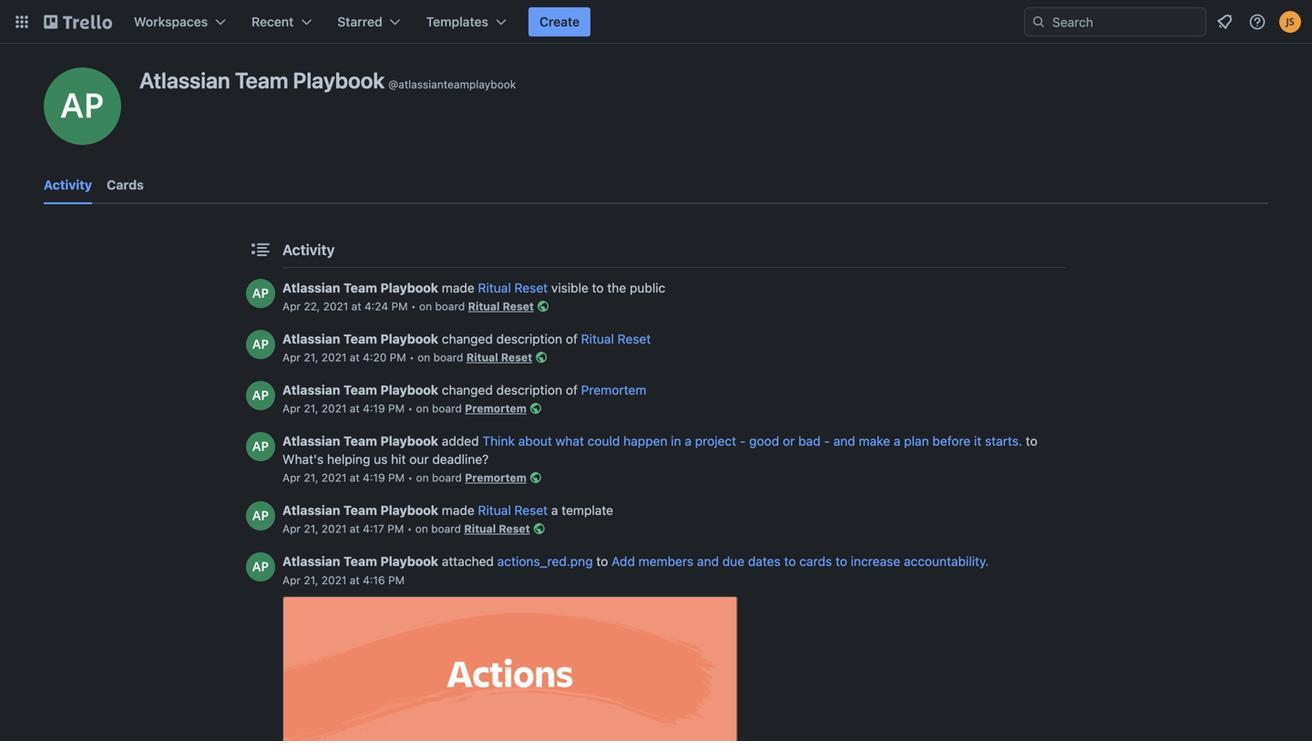 Task type: vqa. For each thing, say whether or not it's contained in the screenshot.
boards are available to all users. additional views require a premium or enterprise account.
no



Task type: locate. For each thing, give the bounding box(es) containing it.
2021 for visible to the public
[[323, 300, 348, 313]]

5 apr from the top
[[283, 522, 301, 535]]

ritual reset link up attached
[[464, 522, 530, 535]]

3 atlassian team playbook (atlassianteamplaybook) image from the top
[[246, 553, 275, 582]]

2 apr from the top
[[283, 351, 301, 364]]

starred
[[338, 14, 383, 29]]

reset
[[515, 280, 548, 295], [503, 300, 534, 313], [618, 331, 651, 346], [501, 351, 533, 364], [515, 503, 548, 518], [499, 522, 530, 535]]

1 vertical spatial atlassian team playbook (atlassianteamplaybook) image
[[246, 501, 275, 531]]

atlassian team playbook added think about what could happen in a project - good or bad - and make a plan before it starts.
[[283, 434, 1023, 449]]

premortem up think
[[465, 402, 527, 415]]

what
[[556, 434, 584, 449]]

• right 4:20
[[410, 351, 415, 364]]

made
[[442, 280, 475, 295], [442, 503, 475, 518]]

apr 21, 2021 at 4:19 pm • on board premortem down the hit
[[283, 471, 527, 484]]

premortem link up the could
[[581, 382, 647, 398]]

apr 21, 2021 at 4:17 pm • on board ritual reset
[[283, 522, 530, 535]]

- right bad
[[825, 434, 831, 449]]

1 of from the top
[[566, 331, 578, 346]]

dates
[[748, 554, 781, 569]]

playbook up "apr 21, 2021 at 4:17 pm • on board ritual reset"
[[381, 503, 439, 518]]

team up 4:16
[[344, 554, 377, 569]]

think
[[483, 434, 515, 449]]

1 vertical spatial and
[[697, 554, 719, 569]]

2021 right 22,
[[323, 300, 348, 313]]

1 description from the top
[[497, 331, 563, 346]]

2 apr 21, 2021 at 4:19 pm • on board premortem from the top
[[283, 471, 527, 484]]

1 vertical spatial changed
[[442, 382, 493, 398]]

atlassian for atlassian team playbook changed description of ritual reset
[[283, 331, 340, 346]]

activity left cards
[[44, 177, 92, 192]]

team down 4:20
[[344, 382, 377, 398]]

2021 up helping
[[322, 402, 347, 415]]

playbook
[[293, 67, 385, 93], [381, 280, 439, 295], [381, 331, 439, 346], [381, 382, 439, 398], [381, 434, 439, 449], [381, 503, 439, 518], [381, 554, 439, 569]]

atlassian inside atlassian team playbook attached actions_red.png to add members and due dates to cards to increase accountability. apr 21, 2021 at 4:16 pm
[[283, 554, 340, 569]]

open information menu image
[[1249, 13, 1267, 31]]

on down atlassian team playbook made ritual reset a template
[[416, 522, 428, 535]]

1 horizontal spatial and
[[834, 434, 856, 449]]

anyone on the internet can see this board. only board members can edit. image down atlassian team playbook changed description of ritual reset
[[533, 348, 551, 367]]

team for atlassian team playbook made ritual reset a template
[[344, 503, 377, 518]]

premortem for premortem
[[465, 402, 527, 415]]

anyone on the internet can see this board. only board members can edit. image for reset
[[534, 297, 552, 315]]

2 made from the top
[[442, 503, 475, 518]]

pm right 4:17
[[388, 522, 404, 535]]

board down atlassian team playbook made ritual reset a template
[[431, 522, 461, 535]]

4 apr from the top
[[283, 471, 301, 484]]

ritual reset link for apr 21, 2021 at 4:20 pm • on board ritual reset
[[467, 351, 533, 364]]

activity up 22,
[[283, 241, 335, 258]]

5 21, from the top
[[304, 574, 319, 587]]

21, down 22,
[[304, 351, 319, 364]]

1 vertical spatial apr 21, 2021 at 4:19 pm • on board premortem
[[283, 471, 527, 484]]

and left due
[[697, 554, 719, 569]]

reset up actions_red.png
[[499, 522, 530, 535]]

3 apr from the top
[[283, 402, 301, 415]]

made down 'deadline?'
[[442, 503, 475, 518]]

1 apr from the top
[[283, 300, 301, 313]]

21, for to what's helping us hit our deadline?
[[304, 471, 319, 484]]

pm right 4:20
[[390, 351, 406, 364]]

0 vertical spatial atlassian team playbook (atlassianteamplaybook) image
[[246, 330, 275, 359]]

anyone on the internet can see this board. only board members can edit. image up actions_red.png link
[[530, 520, 549, 538]]

•
[[411, 300, 416, 313], [410, 351, 415, 364], [408, 402, 413, 415], [408, 471, 413, 484], [407, 522, 412, 535]]

21, left 4:16
[[304, 574, 319, 587]]

and
[[834, 434, 856, 449], [697, 554, 719, 569]]

0 horizontal spatial activity
[[44, 177, 92, 192]]

1 4:19 from the top
[[363, 402, 385, 415]]

on for what
[[416, 471, 429, 484]]

description up about
[[497, 382, 563, 398]]

anyone on the internet can see this board. only board members can edit. image for about
[[527, 469, 545, 487]]

3 atlassian team playbook (atlassianteamplaybook) image from the top
[[246, 432, 275, 461]]

think about what could happen in a project - good or bad - and make a plan before it starts. link
[[483, 434, 1023, 449]]

0 vertical spatial and
[[834, 434, 856, 449]]

atlassian for atlassian team playbook changed description of premortem
[[283, 382, 340, 398]]

anyone on the internet can see this board. only board members can edit. image down visible at top
[[534, 297, 552, 315]]

members
[[639, 554, 694, 569]]

atlassian team playbook changed description of ritual reset
[[283, 331, 651, 346]]

reset down atlassian team playbook made ritual reset visible to the public
[[503, 300, 534, 313]]

apr 21, 2021 at 4:19 pm • on board premortem down apr 21, 2021 at 4:20 pm • on board ritual reset
[[283, 402, 527, 415]]

2021 left 4:17
[[322, 522, 347, 535]]

1 vertical spatial premortem link
[[465, 402, 527, 415]]

board down atlassian team playbook made ritual reset visible to the public
[[435, 300, 465, 313]]

increase
[[851, 554, 901, 569]]

reset down the public
[[618, 331, 651, 346]]

ritual
[[478, 280, 511, 295], [468, 300, 500, 313], [581, 331, 615, 346], [467, 351, 499, 364], [478, 503, 511, 518], [464, 522, 496, 535]]

and left the make
[[834, 434, 856, 449]]

atlassian team playbook (atlassianteamplaybook) image
[[246, 330, 275, 359], [246, 501, 275, 531], [246, 553, 275, 582]]

pm for visible to the public
[[392, 300, 408, 313]]

2 - from the left
[[825, 434, 831, 449]]

before
[[933, 434, 971, 449]]

2 vertical spatial atlassian team playbook (atlassianteamplaybook) image
[[246, 432, 275, 461]]

atlassian for atlassian team playbook added think about what could happen in a project - good or bad - and make a plan before it starts.
[[283, 434, 340, 449]]

happen
[[624, 434, 668, 449]]

1 apr 21, 2021 at 4:19 pm • on board premortem from the top
[[283, 402, 527, 415]]

anyone on the internet can see this board. only board members can edit. image
[[534, 297, 552, 315], [527, 399, 545, 418], [527, 469, 545, 487]]

board down 'deadline?'
[[432, 471, 462, 484]]

-
[[740, 434, 746, 449], [825, 434, 831, 449]]

1 horizontal spatial activity
[[283, 241, 335, 258]]

premortem link for added
[[465, 471, 527, 484]]

at left 4:17
[[350, 522, 360, 535]]

premortem link for changed description of
[[465, 402, 527, 415]]

add members and due dates to cards to increase accountability. link
[[612, 554, 990, 569]]

or
[[783, 434, 795, 449]]

playbook down apr 21, 2021 at 4:20 pm • on board ritual reset
[[381, 382, 439, 398]]

create button
[[529, 7, 591, 36]]

ritual reset link down atlassian team playbook made ritual reset visible to the public
[[468, 300, 534, 313]]

2021 down helping
[[322, 471, 347, 484]]

2021 left 4:20
[[322, 351, 347, 364]]

board for a
[[431, 522, 461, 535]]

• right 4:24
[[411, 300, 416, 313]]

team up 4:24
[[344, 280, 377, 295]]

0 vertical spatial description
[[497, 331, 563, 346]]

plan
[[905, 434, 930, 449]]

on down atlassian team playbook changed description of premortem at the left of page
[[416, 402, 429, 415]]

ritual reset link for apr 22, 2021 at 4:24 pm • on board ritual reset
[[468, 300, 534, 313]]

21, for a template
[[304, 522, 319, 535]]

changed up atlassian team playbook changed description of premortem at the left of page
[[442, 331, 493, 346]]

made up atlassian team playbook changed description of ritual reset
[[442, 280, 475, 295]]

of down visible at top
[[566, 331, 578, 346]]

templates button
[[416, 7, 518, 36]]

team
[[235, 67, 288, 93], [344, 280, 377, 295], [344, 331, 377, 346], [344, 382, 377, 398], [344, 434, 377, 449], [344, 503, 377, 518], [344, 554, 377, 569]]

1 vertical spatial description
[[497, 382, 563, 398]]

4 21, from the top
[[304, 522, 319, 535]]

atlassian
[[140, 67, 230, 93], [283, 280, 340, 295], [283, 331, 340, 346], [283, 382, 340, 398], [283, 434, 340, 449], [283, 503, 340, 518], [283, 554, 340, 569]]

21,
[[304, 351, 319, 364], [304, 402, 319, 415], [304, 471, 319, 484], [304, 522, 319, 535], [304, 574, 319, 587]]

pm inside atlassian team playbook attached actions_red.png to add members and due dates to cards to increase accountability. apr 21, 2021 at 4:16 pm
[[388, 574, 405, 587]]

team up helping
[[344, 434, 377, 449]]

public
[[630, 280, 666, 295]]

2021 inside atlassian team playbook attached actions_red.png to add members and due dates to cards to increase accountability. apr 21, 2021 at 4:16 pm
[[322, 574, 347, 587]]

at down helping
[[350, 471, 360, 484]]

2 vertical spatial atlassian team playbook (atlassianteamplaybook) image
[[246, 553, 275, 582]]

21, down what's
[[304, 471, 319, 484]]

attached
[[442, 554, 494, 569]]

at
[[352, 300, 362, 313], [350, 351, 360, 364], [350, 402, 360, 415], [350, 471, 360, 484], [350, 522, 360, 535], [350, 574, 360, 587]]

premortem link
[[581, 382, 647, 398], [465, 402, 527, 415], [465, 471, 527, 484]]

team up 4:20
[[344, 331, 377, 346]]

4:16
[[363, 574, 385, 587]]

1 changed from the top
[[442, 331, 493, 346]]

0 vertical spatial atlassian team playbook (atlassianteamplaybook) image
[[246, 279, 275, 308]]

4:19 down 'us'
[[363, 471, 385, 484]]

team for atlassian team playbook added think about what could happen in a project - good or bad - and make a plan before it starts.
[[344, 434, 377, 449]]

a left plan
[[894, 434, 901, 449]]

apr 22, 2021 at 4:24 pm • on board ritual reset
[[283, 300, 534, 313]]

0 horizontal spatial -
[[740, 434, 746, 449]]

ritual reset link left visible at top
[[478, 280, 548, 295]]

team for atlassian team playbook changed description of ritual reset
[[344, 331, 377, 346]]

playbook inside atlassian team playbook attached actions_red.png to add members and due dates to cards to increase accountability. apr 21, 2021 at 4:16 pm
[[381, 554, 439, 569]]

1 vertical spatial made
[[442, 503, 475, 518]]

premortem
[[581, 382, 647, 398], [465, 402, 527, 415], [465, 471, 527, 484]]

premortem down think
[[465, 471, 527, 484]]

anyone on the internet can see this board. only board members can edit. image up about
[[527, 399, 545, 418]]

to
[[592, 280, 604, 295], [1026, 434, 1038, 449], [597, 554, 609, 569], [785, 554, 796, 569], [836, 554, 848, 569]]

2 atlassian team playbook (atlassianteamplaybook) image from the top
[[246, 381, 275, 410]]

of
[[566, 331, 578, 346], [566, 382, 578, 398]]

on down our
[[416, 471, 429, 484]]

premortem link down think
[[465, 471, 527, 484]]

anyone on the internet can see this board. only board members can edit. image down about
[[527, 469, 545, 487]]

description down visible at top
[[497, 331, 563, 346]]

atlassian team playbook made ritual reset visible to the public
[[283, 280, 666, 295]]

21, up what's
[[304, 402, 319, 415]]

activity
[[44, 177, 92, 192], [283, 241, 335, 258]]

1 21, from the top
[[304, 351, 319, 364]]

playbook up apr 21, 2021 at 4:20 pm • on board ritual reset
[[381, 331, 439, 346]]

2021 left 4:16
[[322, 574, 347, 587]]

2 atlassian team playbook (atlassianteamplaybook) image from the top
[[246, 501, 275, 531]]

6 apr from the top
[[283, 574, 301, 587]]

pm right 4:16
[[388, 574, 405, 587]]

premortem link up think
[[465, 402, 527, 415]]

21, for atlassian team playbook changed description of ritual reset
[[304, 351, 319, 364]]

0 horizontal spatial and
[[697, 554, 719, 569]]

at up helping
[[350, 402, 360, 415]]

21, left 4:17
[[304, 522, 319, 535]]

atlassian team playbook image
[[44, 67, 121, 145]]

1 vertical spatial anyone on the internet can see this board. only board members can edit. image
[[530, 520, 549, 538]]

make
[[859, 434, 891, 449]]

playbook for atlassian team playbook changed description of ritual reset
[[381, 331, 439, 346]]

added
[[442, 434, 479, 449]]

1 vertical spatial premortem
[[465, 402, 527, 415]]

a right in at the right of page
[[685, 434, 692, 449]]

0 vertical spatial activity
[[44, 177, 92, 192]]

1 vertical spatial anyone on the internet can see this board. only board members can edit. image
[[527, 399, 545, 418]]

apr 21, 2021 at 4:19 pm • on board premortem
[[283, 402, 527, 415], [283, 471, 527, 484]]

team inside atlassian team playbook attached actions_red.png to add members and due dates to cards to increase accountability. apr 21, 2021 at 4:16 pm
[[344, 554, 377, 569]]

actions_red.png link
[[498, 554, 593, 569]]

ritual reset link
[[478, 280, 548, 295], [468, 300, 534, 313], [581, 331, 651, 346], [467, 351, 533, 364], [478, 503, 548, 518], [464, 522, 530, 535]]

atlassian for atlassian team playbook attached actions_red.png to add members and due dates to cards to increase accountability. apr 21, 2021 at 4:16 pm
[[283, 554, 340, 569]]

could
[[588, 434, 620, 449]]

on right 4:24
[[419, 300, 432, 313]]

back to home image
[[44, 7, 112, 36]]

premortem up the could
[[581, 382, 647, 398]]

description for premortem
[[497, 382, 563, 398]]

made for visible to the public
[[442, 280, 475, 295]]

changed
[[442, 331, 493, 346], [442, 382, 493, 398]]

21, for atlassian team playbook changed description of premortem
[[304, 402, 319, 415]]

ritual reset link up actions_red.png link
[[478, 503, 548, 518]]

description
[[497, 331, 563, 346], [497, 382, 563, 398]]

primary element
[[0, 0, 1313, 44]]

1 horizontal spatial -
[[825, 434, 831, 449]]

cards
[[107, 177, 144, 192]]

a left template
[[552, 503, 559, 518]]

0 vertical spatial anyone on the internet can see this board. only board members can edit. image
[[534, 297, 552, 315]]

0 vertical spatial changed
[[442, 331, 493, 346]]

1 vertical spatial activity
[[283, 241, 335, 258]]

1 vertical spatial atlassian team playbook (atlassianteamplaybook) image
[[246, 381, 275, 410]]

1 horizontal spatial a
[[685, 434, 692, 449]]

ritual reset link down atlassian team playbook changed description of ritual reset
[[467, 351, 533, 364]]

• for atlassian team playbook made ritual reset visible to the public
[[411, 300, 416, 313]]

board
[[435, 300, 465, 313], [434, 351, 464, 364], [432, 402, 462, 415], [432, 471, 462, 484], [431, 522, 461, 535]]

playbook up our
[[381, 434, 439, 449]]

at left 4:16
[[350, 574, 360, 587]]

team up 4:17
[[344, 503, 377, 518]]

playbook down starred
[[293, 67, 385, 93]]

of up what
[[566, 382, 578, 398]]

playbook down "apr 21, 2021 at 4:17 pm • on board ritual reset"
[[381, 554, 439, 569]]

1 vertical spatial 4:19
[[363, 471, 385, 484]]

0 vertical spatial anyone on the internet can see this board. only board members can edit. image
[[533, 348, 551, 367]]

2021
[[323, 300, 348, 313], [322, 351, 347, 364], [322, 402, 347, 415], [322, 471, 347, 484], [322, 522, 347, 535], [322, 574, 347, 587]]

- left good
[[740, 434, 746, 449]]

to inside to what's helping us hit our deadline?
[[1026, 434, 1038, 449]]

to left add
[[597, 554, 609, 569]]

1 made from the top
[[442, 280, 475, 295]]

1 vertical spatial of
[[566, 382, 578, 398]]

playbook for atlassian team playbook attached actions_red.png to add members and due dates to cards to increase accountability. apr 21, 2021 at 4:16 pm
[[381, 554, 439, 569]]

0 vertical spatial 4:19
[[363, 402, 385, 415]]

changed down atlassian team playbook changed description of ritual reset
[[442, 382, 493, 398]]

made for a template
[[442, 503, 475, 518]]

0 vertical spatial premortem link
[[581, 382, 647, 398]]

2021 for to what's helping us hit our deadline?
[[322, 471, 347, 484]]

playbook for atlassian team playbook added think about what could happen in a project - good or bad - and make a plan before it starts.
[[381, 434, 439, 449]]

0 vertical spatial of
[[566, 331, 578, 346]]

playbook for atlassian team playbook made ritual reset a template
[[381, 503, 439, 518]]

premortem for think about what could happen in a project - good or bad - and make a plan before it starts.
[[465, 471, 527, 484]]

1 atlassian team playbook (atlassianteamplaybook) image from the top
[[246, 330, 275, 359]]

ritual reset link for atlassian team playbook made ritual reset a template
[[478, 503, 548, 518]]

2 4:19 from the top
[[363, 471, 385, 484]]

team down the recent
[[235, 67, 288, 93]]

to right starts.
[[1026, 434, 1038, 449]]

2 vertical spatial premortem
[[465, 471, 527, 484]]

apr for atlassian team playbook changed description of ritual reset
[[283, 351, 301, 364]]

2 changed from the top
[[442, 382, 493, 398]]

atlassian for atlassian team playbook made ritual reset a template
[[283, 503, 340, 518]]

on
[[419, 300, 432, 313], [418, 351, 431, 364], [416, 402, 429, 415], [416, 471, 429, 484], [416, 522, 428, 535]]

john smith (johnsmith38824343) image
[[1280, 11, 1302, 33]]

board for what
[[432, 471, 462, 484]]

atlassian team playbook (atlassianteamplaybook) image
[[246, 279, 275, 308], [246, 381, 275, 410], [246, 432, 275, 461]]

a
[[685, 434, 692, 449], [894, 434, 901, 449], [552, 503, 559, 518]]

3 21, from the top
[[304, 471, 319, 484]]

2 vertical spatial premortem link
[[465, 471, 527, 484]]

1 atlassian team playbook (atlassianteamplaybook) image from the top
[[246, 279, 275, 308]]

good
[[750, 434, 780, 449]]

at left 4:20
[[350, 351, 360, 364]]

playbook up apr 22, 2021 at 4:24 pm • on board ritual reset
[[381, 280, 439, 295]]

0 vertical spatial made
[[442, 280, 475, 295]]

• for atlassian team playbook added think about what could happen in a project - good or bad - and make a plan before it starts.
[[408, 471, 413, 484]]

apr
[[283, 300, 301, 313], [283, 351, 301, 364], [283, 402, 301, 415], [283, 471, 301, 484], [283, 522, 301, 535], [283, 574, 301, 587]]

apr for to what's helping us hit our deadline?
[[283, 471, 301, 484]]

2 of from the top
[[566, 382, 578, 398]]

• down our
[[408, 471, 413, 484]]

4:19 for added
[[363, 471, 385, 484]]

2 vertical spatial anyone on the internet can see this board. only board members can edit. image
[[527, 469, 545, 487]]

pm
[[392, 300, 408, 313], [390, 351, 406, 364], [388, 402, 405, 415], [388, 471, 405, 484], [388, 522, 404, 535], [388, 574, 405, 587]]

at left 4:24
[[352, 300, 362, 313]]

atlassian team playbook (atlassianteamplaybook) image for made
[[246, 501, 275, 531]]

atlassian team playbook (atlassianteamplaybook) image for changed description of
[[246, 330, 275, 359]]

pm up the hit
[[388, 402, 405, 415]]

2 description from the top
[[497, 382, 563, 398]]

0 vertical spatial apr 21, 2021 at 4:19 pm • on board premortem
[[283, 402, 527, 415]]

pm down the hit
[[388, 471, 405, 484]]

• right 4:17
[[407, 522, 412, 535]]

4:19 down 4:20
[[363, 402, 385, 415]]

anyone on the internet can see this board. only board members can edit. image
[[533, 348, 551, 367], [530, 520, 549, 538]]

pm right 4:24
[[392, 300, 408, 313]]

2 21, from the top
[[304, 402, 319, 415]]

4:19
[[363, 402, 385, 415], [363, 471, 385, 484]]



Task type: describe. For each thing, give the bounding box(es) containing it.
atlassian team playbook (atlassianteamplaybook) image for atlassian team playbook made ritual reset visible to the public
[[246, 279, 275, 308]]

about
[[519, 434, 552, 449]]

22,
[[304, 300, 320, 313]]

changed for premortem
[[442, 382, 493, 398]]

playbook for atlassian team playbook made ritual reset visible to the public
[[381, 280, 439, 295]]

template
[[562, 503, 614, 518]]

atlassian team playbook changed description of premortem
[[283, 382, 647, 398]]

board down atlassian team playbook changed description of premortem at the left of page
[[432, 402, 462, 415]]

playbook for atlassian team playbook changed description of premortem
[[381, 382, 439, 398]]

pm for a template
[[388, 522, 404, 535]]

to left the
[[592, 280, 604, 295]]

atlassian team playbook (atlassianteamplaybook) image for attached
[[246, 553, 275, 582]]

team for atlassian team playbook changed description of premortem
[[344, 382, 377, 398]]

atlassian team playbook @atlassianteamplaybook
[[140, 67, 516, 93]]

atlassian team playbook made ritual reset a template
[[283, 503, 614, 518]]

1 - from the left
[[740, 434, 746, 449]]

2021 for atlassian team playbook changed description of premortem
[[322, 402, 347, 415]]

2021 for atlassian team playbook changed description of ritual reset
[[322, 351, 347, 364]]

starred button
[[327, 7, 412, 36]]

4:17
[[363, 522, 385, 535]]

what's
[[283, 452, 324, 467]]

apr 21, 2021 at 4:20 pm • on board ritual reset
[[283, 351, 533, 364]]

4:20
[[363, 351, 387, 364]]

ritual reset link for atlassian team playbook made ritual reset visible to the public
[[478, 280, 548, 295]]

pm for atlassian team playbook changed description of premortem
[[388, 402, 405, 415]]

pm for atlassian team playbook changed description of ritual reset
[[390, 351, 406, 364]]

apr for a template
[[283, 522, 301, 535]]

visible
[[552, 280, 589, 295]]

us
[[374, 452, 388, 467]]

the
[[608, 280, 627, 295]]

atlassian team playbook (atlassianteamplaybook) image for atlassian team playbook added think about what could happen in a project - good or bad - and make a plan before it starts.
[[246, 432, 275, 461]]

0 horizontal spatial a
[[552, 503, 559, 518]]

• down apr 21, 2021 at 4:20 pm • on board ritual reset
[[408, 402, 413, 415]]

project
[[696, 434, 737, 449]]

atlassian for atlassian team playbook made ritual reset visible to the public
[[283, 280, 340, 295]]

starts.
[[986, 434, 1023, 449]]

cards
[[800, 554, 833, 569]]

search image
[[1032, 15, 1047, 29]]

anyone on the internet can see this board. only board members can edit. image for made
[[530, 520, 549, 538]]

Search field
[[1047, 8, 1206, 36]]

apr 21, 2021 at 4:19 pm • on board premortem for added
[[283, 471, 527, 484]]

at for to what's helping us hit our deadline?
[[350, 471, 360, 484]]

at for atlassian team playbook changed description of ritual reset
[[350, 351, 360, 364]]

anyone on the internet can see this board. only board members can edit. image for changed description of
[[533, 348, 551, 367]]

it
[[975, 434, 982, 449]]

cards link
[[107, 169, 144, 202]]

bad
[[799, 434, 821, 449]]

team for atlassian team playbook @atlassianteamplaybook
[[235, 67, 288, 93]]

recent button
[[241, 7, 323, 36]]

4:19 for changed description of
[[363, 402, 385, 415]]

helping
[[327, 452, 371, 467]]

our
[[410, 452, 429, 467]]

activity link
[[44, 169, 92, 204]]

on for a
[[416, 522, 428, 535]]

apr for atlassian team playbook changed description of premortem
[[283, 402, 301, 415]]

ritual reset link for apr 21, 2021 at 4:17 pm • on board ritual reset
[[464, 522, 530, 535]]

reset up actions_red.png link
[[515, 503, 548, 518]]

ritual reset link down the
[[581, 331, 651, 346]]

board for visible
[[435, 300, 465, 313]]

workspaces
[[134, 14, 208, 29]]

of for ritual
[[566, 331, 578, 346]]

accountability.
[[904, 554, 990, 569]]

create
[[540, 14, 580, 29]]

at for atlassian team playbook changed description of premortem
[[350, 402, 360, 415]]

apr for visible to the public
[[283, 300, 301, 313]]

reset down atlassian team playbook changed description of ritual reset
[[501, 351, 533, 364]]

recent
[[252, 14, 294, 29]]

and inside atlassian team playbook attached actions_red.png to add members and due dates to cards to increase accountability. apr 21, 2021 at 4:16 pm
[[697, 554, 719, 569]]

4:24
[[365, 300, 388, 313]]

at for visible to the public
[[352, 300, 362, 313]]

atlassian team playbook attached actions_red.png to add members and due dates to cards to increase accountability. apr 21, 2021 at 4:16 pm
[[283, 554, 990, 587]]

on down atlassian team playbook changed description of ritual reset
[[418, 351, 431, 364]]

workspaces button
[[123, 7, 237, 36]]

deadline?
[[433, 452, 489, 467]]

reset left visible at top
[[515, 280, 548, 295]]

due
[[723, 554, 745, 569]]

in
[[671, 434, 682, 449]]

description for ritual
[[497, 331, 563, 346]]

0 vertical spatial premortem
[[581, 382, 647, 398]]

pm for to what's helping us hit our deadline?
[[388, 471, 405, 484]]

changed for ritual
[[442, 331, 493, 346]]

add
[[612, 554, 635, 569]]

playbook for atlassian team playbook @atlassianteamplaybook
[[293, 67, 385, 93]]

templates
[[426, 14, 489, 29]]

@atlassianteamplaybook
[[389, 78, 516, 91]]

0 notifications image
[[1215, 11, 1236, 33]]

2021 for a template
[[322, 522, 347, 535]]

to left cards
[[785, 554, 796, 569]]

at for a template
[[350, 522, 360, 535]]

hit
[[391, 452, 406, 467]]

• for atlassian team playbook made ritual reset a template
[[407, 522, 412, 535]]

board down atlassian team playbook changed description of ritual reset
[[434, 351, 464, 364]]

2 horizontal spatial a
[[894, 434, 901, 449]]

to right cards
[[836, 554, 848, 569]]

apr inside atlassian team playbook attached actions_red.png to add members and due dates to cards to increase accountability. apr 21, 2021 at 4:16 pm
[[283, 574, 301, 587]]

atlassian for atlassian team playbook @atlassianteamplaybook
[[140, 67, 230, 93]]

on for visible
[[419, 300, 432, 313]]

actions_red.png
[[498, 554, 593, 569]]

at inside atlassian team playbook attached actions_red.png to add members and due dates to cards to increase accountability. apr 21, 2021 at 4:16 pm
[[350, 574, 360, 587]]

team for atlassian team playbook made ritual reset visible to the public
[[344, 280, 377, 295]]

apr 21, 2021 at 4:19 pm • on board premortem for changed description of
[[283, 402, 527, 415]]

team for atlassian team playbook attached actions_red.png to add members and due dates to cards to increase accountability. apr 21, 2021 at 4:16 pm
[[344, 554, 377, 569]]

21, inside atlassian team playbook attached actions_red.png to add members and due dates to cards to increase accountability. apr 21, 2021 at 4:16 pm
[[304, 574, 319, 587]]

to what's helping us hit our deadline?
[[283, 434, 1038, 467]]

of for premortem
[[566, 382, 578, 398]]



